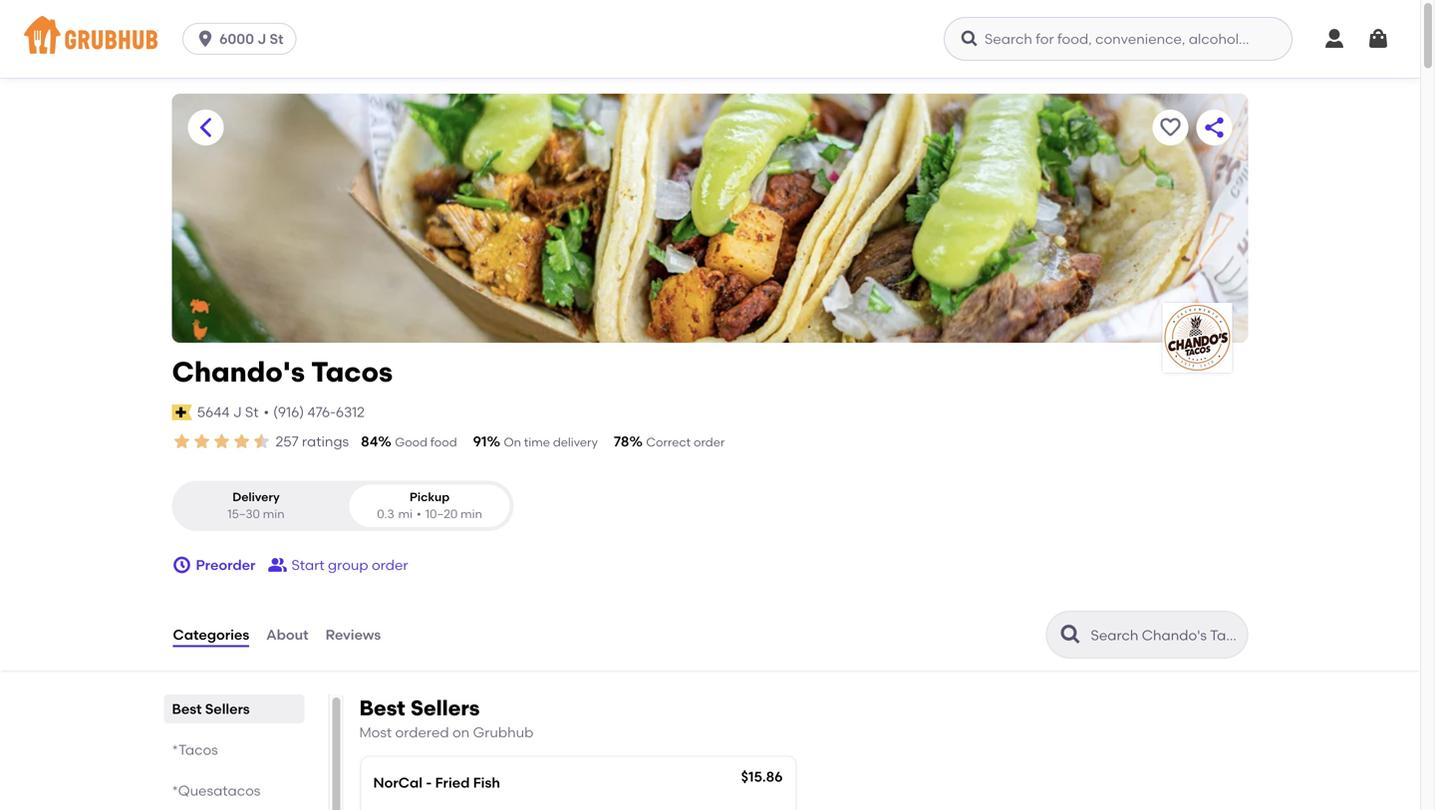 Task type: locate. For each thing, give the bounding box(es) containing it.
reviews button
[[325, 599, 382, 671]]

0 horizontal spatial svg image
[[172, 555, 192, 575]]

j right 6000
[[258, 30, 266, 47]]

0 horizontal spatial order
[[372, 557, 408, 574]]

correct order
[[646, 435, 725, 450]]

2 horizontal spatial svg image
[[1367, 27, 1391, 51]]

order right correct
[[694, 435, 725, 450]]

sellers inside best sellers most ordered on grubhub
[[411, 696, 480, 721]]

st for 6000 j st
[[270, 30, 284, 47]]

1 vertical spatial •
[[417, 507, 422, 522]]

best
[[359, 696, 406, 721], [172, 701, 202, 718]]

save this restaurant button
[[1153, 110, 1189, 146]]

svg image
[[1323, 27, 1347, 51], [196, 29, 215, 49]]

st left (916)
[[245, 404, 259, 421]]

categories button
[[172, 599, 250, 671]]

• right mi
[[417, 507, 422, 522]]

chando's tacos
[[172, 355, 393, 389]]

st inside "6000 j st" button
[[270, 30, 284, 47]]

pickup
[[410, 490, 450, 504]]

order
[[694, 435, 725, 450], [372, 557, 408, 574]]

on
[[453, 724, 470, 741]]

order right group
[[372, 557, 408, 574]]

time
[[524, 435, 550, 450]]

0 horizontal spatial svg image
[[196, 29, 215, 49]]

1 vertical spatial order
[[372, 557, 408, 574]]

categories
[[173, 627, 249, 644]]

save this restaurant image
[[1159, 116, 1183, 140]]

sellers up on
[[411, 696, 480, 721]]

1 min from the left
[[263, 507, 285, 522]]

0 horizontal spatial •
[[264, 404, 269, 421]]

reviews
[[326, 627, 381, 644]]

sellers
[[411, 696, 480, 721], [205, 701, 250, 718]]

sellers for best sellers most ordered on grubhub
[[411, 696, 480, 721]]

start group order
[[292, 557, 408, 574]]

1 horizontal spatial sellers
[[411, 696, 480, 721]]

most
[[359, 724, 392, 741]]

0 vertical spatial j
[[258, 30, 266, 47]]

• (916) 476-6312
[[264, 404, 365, 421]]

1 horizontal spatial st
[[270, 30, 284, 47]]

j right 5644 at the left of the page
[[233, 404, 242, 421]]

delivery 15–30 min
[[228, 490, 285, 522]]

0 vertical spatial •
[[264, 404, 269, 421]]

start group order button
[[268, 547, 408, 583]]

chando's tacos logo image
[[1163, 303, 1233, 373]]

sellers for best sellers
[[205, 701, 250, 718]]

•
[[264, 404, 269, 421], [417, 507, 422, 522]]

2 min from the left
[[461, 507, 482, 522]]

1 horizontal spatial order
[[694, 435, 725, 450]]

tacos
[[311, 355, 393, 389]]

min inside "pickup 0.3 mi • 10–20 min"
[[461, 507, 482, 522]]

min inside delivery 15–30 min
[[263, 507, 285, 522]]

0 vertical spatial order
[[694, 435, 725, 450]]

option group
[[172, 481, 514, 531]]

st inside 5644 j st button
[[245, 404, 259, 421]]

0 horizontal spatial j
[[233, 404, 242, 421]]

best up most
[[359, 696, 406, 721]]

st
[[270, 30, 284, 47], [245, 404, 259, 421]]

91
[[473, 433, 487, 450]]

svg image
[[1367, 27, 1391, 51], [960, 29, 980, 49], [172, 555, 192, 575]]

sellers up *tacos
[[205, 701, 250, 718]]

6000 j st button
[[183, 23, 305, 55]]

delivery
[[553, 435, 598, 450]]

0 horizontal spatial sellers
[[205, 701, 250, 718]]

1 horizontal spatial j
[[258, 30, 266, 47]]

1 horizontal spatial svg image
[[960, 29, 980, 49]]

best inside best sellers most ordered on grubhub
[[359, 696, 406, 721]]

caret left icon image
[[194, 116, 218, 140]]

1 horizontal spatial •
[[417, 507, 422, 522]]

j
[[258, 30, 266, 47], [233, 404, 242, 421]]

best sellers
[[172, 701, 250, 718]]

1 horizontal spatial min
[[461, 507, 482, 522]]

(916)
[[273, 404, 304, 421]]

best for best sellers most ordered on grubhub
[[359, 696, 406, 721]]

min down "delivery"
[[263, 507, 285, 522]]

people icon image
[[268, 555, 288, 575]]

$15.86
[[741, 769, 783, 786]]

best up *tacos
[[172, 701, 202, 718]]

st right 6000
[[270, 30, 284, 47]]

order inside button
[[372, 557, 408, 574]]

• inside "pickup 0.3 mi • 10–20 min"
[[417, 507, 422, 522]]

0 horizontal spatial min
[[263, 507, 285, 522]]

78
[[614, 433, 629, 450]]

j inside button
[[258, 30, 266, 47]]

star icon image
[[172, 432, 192, 452], [192, 432, 212, 452], [212, 432, 232, 452], [232, 432, 252, 452], [252, 432, 272, 452], [252, 432, 272, 452]]

1 horizontal spatial best
[[359, 696, 406, 721]]

*tacos
[[172, 742, 218, 759]]

0 vertical spatial st
[[270, 30, 284, 47]]

preorder
[[196, 557, 256, 574]]

*quesatacos
[[172, 783, 261, 800]]

1 vertical spatial j
[[233, 404, 242, 421]]

j inside button
[[233, 404, 242, 421]]

ordered
[[395, 724, 449, 741]]

min
[[263, 507, 285, 522], [461, 507, 482, 522]]

• left (916)
[[264, 404, 269, 421]]

svg image inside preorder button
[[172, 555, 192, 575]]

0 horizontal spatial st
[[245, 404, 259, 421]]

0 horizontal spatial best
[[172, 701, 202, 718]]

min right 10–20
[[461, 507, 482, 522]]

1 vertical spatial st
[[245, 404, 259, 421]]

norcal
[[373, 775, 423, 792]]

-
[[426, 775, 432, 792]]



Task type: vqa. For each thing, say whether or not it's contained in the screenshot.


Task type: describe. For each thing, give the bounding box(es) containing it.
0.3
[[377, 507, 394, 522]]

fried
[[435, 775, 470, 792]]

(916) 476-6312 button
[[273, 402, 365, 423]]

mi
[[398, 507, 413, 522]]

j for 5644
[[233, 404, 242, 421]]

Search for food, convenience, alcohol... search field
[[944, 17, 1293, 61]]

5644 j st
[[197, 404, 259, 421]]

subscription pass image
[[172, 405, 192, 421]]

257
[[276, 433, 299, 450]]

on
[[504, 435, 521, 450]]

main navigation navigation
[[0, 0, 1421, 78]]

delivery
[[233, 490, 280, 504]]

food
[[431, 435, 457, 450]]

5644
[[197, 404, 230, 421]]

fish
[[473, 775, 500, 792]]

10–20
[[425, 507, 458, 522]]

257 ratings
[[276, 433, 349, 450]]

6000 j st
[[219, 30, 284, 47]]

1 horizontal spatial svg image
[[1323, 27, 1347, 51]]

5644 j st button
[[196, 401, 260, 424]]

ratings
[[302, 433, 349, 450]]

good food
[[395, 435, 457, 450]]

about button
[[265, 599, 310, 671]]

chando's
[[172, 355, 305, 389]]

best sellers most ordered on grubhub
[[359, 696, 534, 741]]

about
[[266, 627, 309, 644]]

share icon image
[[1203, 116, 1227, 140]]

st for 5644 j st
[[245, 404, 259, 421]]

pickup 0.3 mi • 10–20 min
[[377, 490, 482, 522]]

preorder button
[[172, 547, 256, 583]]

6312
[[336, 404, 365, 421]]

correct
[[646, 435, 691, 450]]

Search Chando's Tacos search field
[[1089, 626, 1242, 645]]

on time delivery
[[504, 435, 598, 450]]

best for best sellers
[[172, 701, 202, 718]]

group
[[328, 557, 369, 574]]

476-
[[308, 404, 336, 421]]

grubhub
[[473, 724, 534, 741]]

j for 6000
[[258, 30, 266, 47]]

search icon image
[[1059, 623, 1083, 647]]

15–30
[[228, 507, 260, 522]]

start
[[292, 557, 325, 574]]

norcal - fried fish
[[373, 775, 500, 792]]

good
[[395, 435, 428, 450]]

option group containing delivery 15–30 min
[[172, 481, 514, 531]]

84
[[361, 433, 378, 450]]

6000
[[219, 30, 254, 47]]

svg image inside "6000 j st" button
[[196, 29, 215, 49]]



